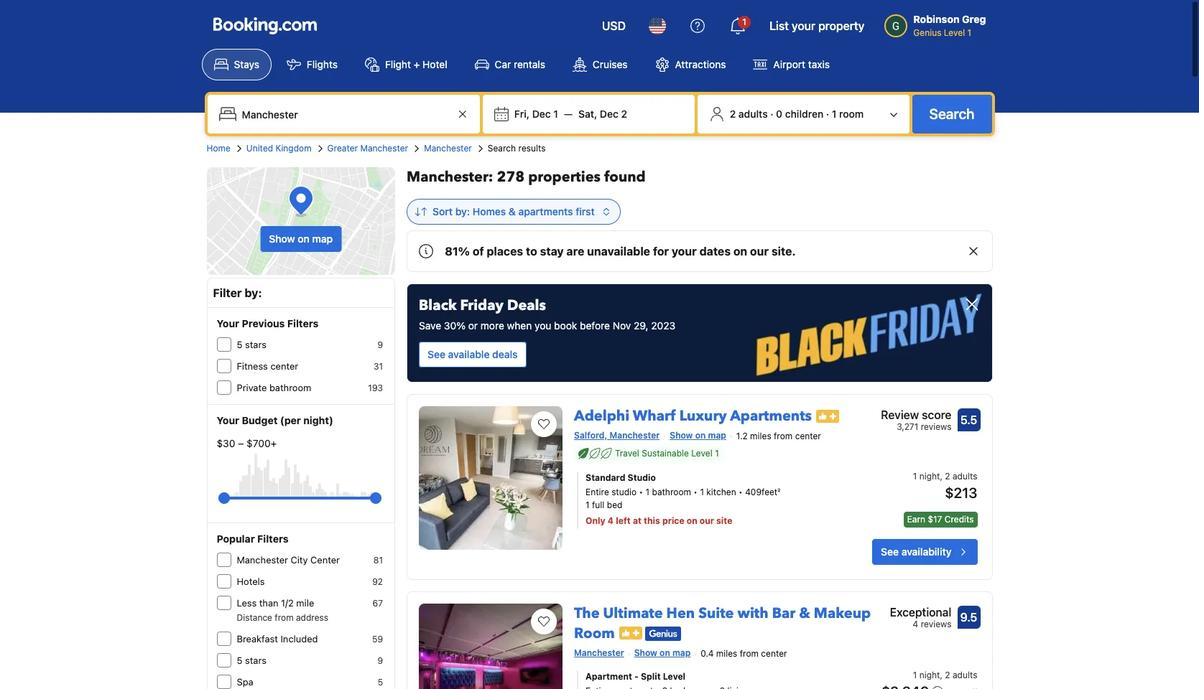 Task type: describe. For each thing, give the bounding box(es) containing it.
manchester link
[[424, 142, 472, 155]]

search results updated. manchester: 278 properties found. element
[[407, 167, 993, 188]]

your for your budget (per night)
[[217, 415, 239, 427]]

united
[[246, 143, 273, 154]]

manchester right greater on the top
[[360, 143, 408, 154]]

full
[[592, 500, 605, 511]]

1 inside the 'robinson greg genius level 1'
[[968, 27, 972, 38]]

1 down studio
[[646, 487, 650, 498]]

mile
[[296, 598, 314, 609]]

193
[[368, 383, 383, 394]]

flights
[[307, 58, 338, 70]]

cruises link
[[560, 49, 640, 80]]

standard studio entire studio • 1 bathroom • 1 kitchen • 409feet² 1 full bed only 4 left at this price on our site
[[586, 473, 781, 527]]

92
[[372, 577, 383, 588]]

center for adelphi wharf luxury apartments
[[795, 431, 821, 442]]

1 inside dropdown button
[[743, 17, 747, 27]]

sat,
[[579, 108, 597, 120]]

filter
[[213, 287, 242, 300]]

1.2 miles from center
[[736, 431, 821, 442]]

2 inside button
[[730, 108, 736, 120]]

fitness
[[237, 361, 268, 372]]

suite
[[699, 604, 734, 624]]

1 vertical spatial your
[[672, 245, 697, 258]]

address
[[296, 613, 328, 624]]

2 · from the left
[[826, 108, 829, 120]]

your budget (per night)
[[217, 415, 333, 427]]

2 adults · 0 children · 1 room
[[730, 108, 864, 120]]

list your property link
[[761, 9, 873, 43]]

$30
[[217, 438, 235, 450]]

of
[[473, 245, 484, 258]]

robinson greg genius level 1
[[914, 13, 986, 38]]

your previous filters
[[217, 318, 319, 330]]

1 inside the 1 night , 2 adults $213
[[913, 471, 917, 482]]

0 horizontal spatial center
[[270, 361, 298, 372]]

manchester up manchester:
[[424, 143, 472, 154]]

nov
[[613, 320, 631, 332]]

see availability
[[881, 546, 952, 558]]

than
[[259, 598, 279, 609]]

1 5 stars from the top
[[237, 339, 267, 351]]

31
[[374, 361, 383, 372]]

0 vertical spatial our
[[750, 245, 769, 258]]

1 9 from the top
[[378, 340, 383, 351]]

review score element
[[881, 407, 952, 424]]

search for search
[[930, 106, 975, 122]]

flight + hotel
[[385, 58, 447, 70]]

search results
[[488, 143, 546, 154]]

on inside standard studio entire studio • 1 bathroom • 1 kitchen • 409feet² 1 full bed only 4 left at this price on our site
[[687, 516, 698, 527]]

adults for 1 night , 2 adults
[[953, 670, 978, 681]]

ultimate
[[603, 604, 663, 624]]

the ultimate hen suite with bar & makeup room image
[[419, 604, 563, 690]]

manchester down "popular filters"
[[237, 555, 288, 566]]

center
[[311, 555, 340, 566]]

1 vertical spatial 5
[[237, 655, 243, 667]]

0 vertical spatial your
[[792, 19, 816, 32]]

29,
[[634, 320, 649, 332]]

black friday deals image
[[407, 285, 992, 382]]

list your property
[[770, 19, 865, 32]]

breakfast included
[[237, 634, 318, 645]]

save
[[419, 320, 441, 332]]

taxis
[[808, 58, 830, 70]]

show on map for adelphi
[[670, 430, 726, 441]]

1 down the standard studio link
[[700, 487, 704, 498]]

car rentals link
[[463, 49, 558, 80]]

flight
[[385, 58, 411, 70]]

0 vertical spatial 5
[[237, 339, 243, 351]]

entire
[[586, 487, 609, 498]]

bathroom inside standard studio entire studio • 1 bathroom • 1 kitchen • 409feet² 1 full bed only 4 left at this price on our site
[[652, 487, 691, 498]]

see for see availability
[[881, 546, 899, 558]]

exceptional
[[890, 606, 952, 619]]

1.2
[[736, 431, 748, 442]]

split
[[641, 672, 661, 682]]

409feet²
[[745, 487, 781, 498]]

night)
[[303, 415, 333, 427]]

, for 1 night , 2 adults
[[940, 670, 943, 681]]

unavailable
[[587, 245, 650, 258]]

apartment - split level link
[[586, 671, 829, 684]]

car
[[495, 58, 511, 70]]

1 inside button
[[832, 108, 837, 120]]

2 dec from the left
[[600, 108, 619, 120]]

adelphi wharf luxury apartments link
[[574, 401, 812, 426]]

review score 3,271 reviews
[[881, 409, 952, 433]]

fri,
[[514, 108, 530, 120]]

5.5
[[961, 414, 977, 427]]

show for the
[[634, 648, 657, 659]]

4 inside exceptional 4 reviews
[[913, 619, 919, 630]]

score
[[922, 409, 952, 422]]

reviews inside the review score 3,271 reviews
[[921, 422, 952, 433]]

30%
[[444, 320, 466, 332]]

to
[[526, 245, 537, 258]]

included
[[281, 634, 318, 645]]

1 horizontal spatial level
[[692, 448, 713, 459]]

home
[[207, 143, 231, 154]]

2 inside the 1 night , 2 adults $213
[[945, 471, 950, 482]]

adelphi wharf luxury apartments image
[[419, 407, 563, 550]]

level for -
[[663, 672, 686, 682]]

attractions
[[675, 58, 726, 70]]

show on map for the
[[634, 648, 691, 659]]

see for see available deals
[[428, 349, 446, 361]]

usd button
[[594, 9, 635, 43]]

room
[[839, 108, 864, 120]]

map for the
[[673, 648, 691, 659]]

miles for suite
[[716, 649, 738, 659]]

$213
[[945, 485, 978, 501]]

exceptional element
[[890, 604, 952, 622]]

stay
[[540, 245, 564, 258]]

, for 1 night , 2 adults $213
[[940, 471, 943, 482]]

stays link
[[202, 49, 272, 80]]

airport taxis link
[[741, 49, 842, 80]]

left
[[616, 516, 631, 527]]

manchester:
[[407, 167, 493, 187]]

deals
[[507, 296, 546, 315]]

see available deals button
[[419, 342, 526, 368]]

dates
[[700, 245, 731, 258]]

kitchen
[[707, 487, 736, 498]]

standard
[[586, 473, 626, 484]]

attractions link
[[643, 49, 738, 80]]

credits
[[945, 514, 974, 525]]

3,271
[[897, 422, 919, 433]]

show for adelphi
[[670, 430, 693, 441]]

black friday deals save 30% or more when you book before nov 29, 2023
[[419, 296, 676, 332]]

1 button
[[721, 9, 755, 43]]

list
[[770, 19, 789, 32]]

2 stars from the top
[[245, 655, 267, 667]]

this
[[644, 516, 660, 527]]

with
[[738, 604, 769, 624]]

makeup
[[814, 604, 871, 624]]

from for adelphi wharf luxury apartments
[[774, 431, 793, 442]]



Task type: locate. For each thing, give the bounding box(es) containing it.
1 · from the left
[[771, 108, 774, 120]]

2 down exceptional 4 reviews on the bottom of the page
[[945, 670, 950, 681]]

9 up the 31
[[378, 340, 383, 351]]

booking.com image
[[213, 17, 317, 34]]

5 down 59
[[378, 678, 383, 688]]

level up the standard studio link
[[692, 448, 713, 459]]

greater
[[327, 143, 358, 154]]

fri, dec 1 — sat, dec 2
[[514, 108, 627, 120]]

book
[[554, 320, 577, 332]]

robinson
[[914, 13, 960, 25]]

level down "robinson"
[[944, 27, 965, 38]]

center for the ultimate hen suite with bar & makeup room
[[761, 649, 787, 659]]

the
[[574, 604, 600, 624]]

&
[[509, 206, 516, 218], [799, 604, 810, 624]]

81
[[374, 555, 383, 566]]

bathroom up price
[[652, 487, 691, 498]]

278
[[497, 167, 525, 187]]

sort
[[433, 206, 453, 218]]

· right children
[[826, 108, 829, 120]]

level inside apartment - split level link
[[663, 672, 686, 682]]

filters
[[287, 318, 319, 330], [257, 533, 289, 545]]

5 up spa
[[237, 655, 243, 667]]

1 vertical spatial by:
[[245, 287, 262, 300]]

1 horizontal spatial dec
[[600, 108, 619, 120]]

& right homes
[[509, 206, 516, 218]]

level for greg
[[944, 27, 965, 38]]

rentals
[[514, 58, 545, 70]]

1 vertical spatial bathroom
[[652, 487, 691, 498]]

see left availability on the right of the page
[[881, 546, 899, 558]]

this property is part of our preferred plus program. it's committed to providing outstanding service and excellent value. it'll pay us a higher commission if you make a booking. image
[[816, 410, 839, 423], [816, 410, 839, 423], [619, 628, 642, 641], [619, 628, 642, 641]]

our inside standard studio entire studio • 1 bathroom • 1 kitchen • 409feet² 1 full bed only 4 left at this price on our site
[[700, 516, 714, 527]]

on inside button
[[298, 233, 310, 245]]

scored 5.5 element
[[958, 409, 981, 432]]

see inside button
[[428, 349, 446, 361]]

0 horizontal spatial •
[[639, 487, 643, 498]]

3 • from the left
[[739, 487, 743, 498]]

show on map inside button
[[269, 233, 333, 245]]

0 vertical spatial your
[[217, 318, 239, 330]]

1 vertical spatial 4
[[913, 619, 919, 630]]

scored 9.5 element
[[958, 606, 981, 629]]

bathroom down fitness center in the left of the page
[[269, 382, 311, 394]]

night for 1 night , 2 adults $213
[[920, 471, 940, 482]]

1 vertical spatial reviews
[[921, 619, 952, 630]]

2 right sat, at the top left of page
[[621, 108, 627, 120]]

manchester up 'travel'
[[610, 430, 660, 441]]

salford,
[[574, 430, 608, 441]]

2 up $213
[[945, 471, 950, 482]]

0 horizontal spatial your
[[672, 245, 697, 258]]

2 vertical spatial show on map
[[634, 648, 691, 659]]

0 horizontal spatial show
[[269, 233, 295, 245]]

0 horizontal spatial ·
[[771, 108, 774, 120]]

2 5 stars from the top
[[237, 655, 267, 667]]

level right 'split'
[[663, 672, 686, 682]]

2 , from the top
[[940, 670, 943, 681]]

2 horizontal spatial from
[[774, 431, 793, 442]]

1 vertical spatial level
[[692, 448, 713, 459]]

2 horizontal spatial level
[[944, 27, 965, 38]]

night for 1 night , 2 adults
[[920, 670, 940, 681]]

9.5
[[961, 611, 978, 624]]

your
[[792, 19, 816, 32], [672, 245, 697, 258]]

2 horizontal spatial center
[[795, 431, 821, 442]]

4 left 9.5
[[913, 619, 919, 630]]

children
[[785, 108, 824, 120]]

4 left left
[[608, 516, 614, 527]]

1 horizontal spatial 4
[[913, 619, 919, 630]]

0.4
[[701, 649, 714, 659]]

when
[[507, 320, 532, 332]]

see availability link
[[872, 540, 978, 565]]

greater manchester link
[[327, 142, 408, 155]]

0 vertical spatial 5 stars
[[237, 339, 267, 351]]

adults inside the 1 night , 2 adults $213
[[953, 471, 978, 482]]

1 vertical spatial 9
[[378, 656, 383, 667]]

0 vertical spatial stars
[[245, 339, 267, 351]]

center down bar
[[761, 649, 787, 659]]

site
[[716, 516, 733, 527]]

& inside the ultimate hen suite with bar & makeup room
[[799, 604, 810, 624]]

1 night , 2 adults $213
[[913, 471, 978, 501]]

by: right filter
[[245, 287, 262, 300]]

1 horizontal spatial miles
[[750, 431, 772, 442]]

0 vertical spatial by:
[[455, 206, 470, 218]]

reviews
[[921, 422, 952, 433], [921, 619, 952, 630]]

5 stars up "fitness"
[[237, 339, 267, 351]]

0 vertical spatial center
[[270, 361, 298, 372]]

2 left 0
[[730, 108, 736, 120]]

review
[[881, 409, 919, 422]]

luxury
[[680, 407, 727, 426]]

Where are you going? field
[[236, 101, 454, 127]]

1 down greg
[[968, 27, 972, 38]]

2 night from the top
[[920, 670, 940, 681]]

map for adelphi
[[708, 430, 726, 441]]

found
[[604, 167, 646, 187]]

1 dec from the left
[[532, 108, 551, 120]]

2 vertical spatial 5
[[378, 678, 383, 688]]

reviews right 3,271 at the bottom of page
[[921, 422, 952, 433]]

search for search results
[[488, 143, 516, 154]]

cruises
[[593, 58, 628, 70]]

0 vertical spatial show
[[269, 233, 295, 245]]

1 horizontal spatial show
[[634, 648, 657, 659]]

by: right sort
[[455, 206, 470, 218]]

1 , from the top
[[940, 471, 943, 482]]

0 horizontal spatial level
[[663, 672, 686, 682]]

adults left 0
[[739, 108, 768, 120]]

your down filter
[[217, 318, 239, 330]]

car rentals
[[495, 58, 545, 70]]

genius
[[914, 27, 942, 38]]

1 vertical spatial show
[[670, 430, 693, 441]]

• down studio
[[639, 487, 643, 498]]

1 night from the top
[[920, 471, 940, 482]]

from down the ultimate hen suite with bar & makeup room
[[740, 649, 759, 659]]

1 vertical spatial 5 stars
[[237, 655, 267, 667]]

sat, dec 2 button
[[573, 101, 633, 127]]

1 vertical spatial &
[[799, 604, 810, 624]]

· left 0
[[771, 108, 774, 120]]

0 horizontal spatial &
[[509, 206, 516, 218]]

search button
[[912, 95, 992, 134]]

1 horizontal spatial ·
[[826, 108, 829, 120]]

reviews left 9.5
[[921, 619, 952, 630]]

5
[[237, 339, 243, 351], [237, 655, 243, 667], [378, 678, 383, 688]]

only
[[586, 516, 606, 527]]

your account menu robinson greg genius level 1 element
[[885, 6, 992, 40]]

night down exceptional 4 reviews on the bottom of the page
[[920, 670, 940, 681]]

our left site.
[[750, 245, 769, 258]]

0 horizontal spatial map
[[312, 233, 333, 245]]

1 left room in the right of the page
[[832, 108, 837, 120]]

1 vertical spatial night
[[920, 670, 940, 681]]

greg
[[962, 13, 986, 25]]

2
[[621, 108, 627, 120], [730, 108, 736, 120], [945, 471, 950, 482], [945, 670, 950, 681]]

filters right previous at the left top of the page
[[287, 318, 319, 330]]

5 up "fitness"
[[237, 339, 243, 351]]

0 vertical spatial from
[[774, 431, 793, 442]]

2 horizontal spatial show
[[670, 430, 693, 441]]

from down 1/2
[[275, 613, 294, 624]]

are
[[567, 245, 585, 258]]

0 vertical spatial ,
[[940, 471, 943, 482]]

studio
[[612, 487, 637, 498]]

level
[[944, 27, 965, 38], [692, 448, 713, 459], [663, 672, 686, 682]]

your right 'list'
[[792, 19, 816, 32]]

2 vertical spatial level
[[663, 672, 686, 682]]

availability
[[902, 546, 952, 558]]

map inside button
[[312, 233, 333, 245]]

2 vertical spatial map
[[673, 648, 691, 659]]

81%
[[445, 245, 470, 258]]

1 vertical spatial see
[[881, 546, 899, 558]]

1 vertical spatial show on map
[[670, 430, 726, 441]]

1 stars from the top
[[245, 339, 267, 351]]

0 vertical spatial bathroom
[[269, 382, 311, 394]]

your for your previous filters
[[217, 318, 239, 330]]

0 horizontal spatial bathroom
[[269, 382, 311, 394]]

the ultimate hen suite with bar & makeup room link
[[574, 599, 871, 644]]

0 horizontal spatial dec
[[532, 108, 551, 120]]

first
[[576, 206, 595, 218]]

0 vertical spatial reviews
[[921, 422, 952, 433]]

stays
[[234, 58, 259, 70]]

center up private bathroom
[[270, 361, 298, 372]]

night up $17 on the right bottom
[[920, 471, 940, 482]]

2 vertical spatial from
[[740, 649, 759, 659]]

wharf
[[633, 407, 676, 426]]

2023
[[651, 320, 676, 332]]

1 vertical spatial adults
[[953, 471, 978, 482]]

0
[[776, 108, 783, 120]]

1 vertical spatial center
[[795, 431, 821, 442]]

0 horizontal spatial from
[[275, 613, 294, 624]]

black
[[419, 296, 457, 315]]

, down exceptional 4 reviews on the bottom of the page
[[940, 670, 943, 681]]

1 up earn
[[913, 471, 917, 482]]

fri, dec 1 button
[[509, 101, 564, 127]]

• right kitchen
[[739, 487, 743, 498]]

2 vertical spatial adults
[[953, 670, 978, 681]]

1 • from the left
[[639, 487, 643, 498]]

genius discounts available at this property. image
[[645, 628, 681, 642], [645, 628, 681, 642]]

1 vertical spatial from
[[275, 613, 294, 624]]

0 horizontal spatial see
[[428, 349, 446, 361]]

•
[[639, 487, 643, 498], [694, 487, 698, 498], [739, 487, 743, 498]]

adults inside button
[[739, 108, 768, 120]]

0 vertical spatial night
[[920, 471, 940, 482]]

greater manchester
[[327, 143, 408, 154]]

1 left full
[[586, 500, 590, 511]]

center down apartments
[[795, 431, 821, 442]]

places
[[487, 245, 523, 258]]

2 vertical spatial center
[[761, 649, 787, 659]]

1 horizontal spatial your
[[792, 19, 816, 32]]

1 your from the top
[[217, 318, 239, 330]]

4 inside standard studio entire studio • 1 bathroom • 1 kitchen • 409feet² 1 full bed only 4 left at this price on our site
[[608, 516, 614, 527]]

miles right 1.2
[[750, 431, 772, 442]]

, inside the 1 night , 2 adults $213
[[940, 471, 943, 482]]

1 down exceptional 4 reviews on the bottom of the page
[[913, 670, 917, 681]]

0 vertical spatial 9
[[378, 340, 383, 351]]

0 vertical spatial adults
[[739, 108, 768, 120]]

travel sustainable level 1
[[615, 448, 719, 459]]

1 horizontal spatial our
[[750, 245, 769, 258]]

kingdom
[[276, 143, 312, 154]]

1 horizontal spatial •
[[694, 487, 698, 498]]

your right for
[[672, 245, 697, 258]]

standard studio link
[[586, 472, 829, 485]]

show
[[269, 233, 295, 245], [670, 430, 693, 441], [634, 648, 657, 659]]

bar
[[772, 604, 796, 624]]

0 horizontal spatial our
[[700, 516, 714, 527]]

1 left 'list'
[[743, 17, 747, 27]]

earn
[[907, 514, 926, 525]]

2 vertical spatial show
[[634, 648, 657, 659]]

reviews inside exceptional 4 reviews
[[921, 619, 952, 630]]

• down the standard studio link
[[694, 487, 698, 498]]

previous
[[242, 318, 285, 330]]

adults for 1 night , 2 adults $213
[[953, 471, 978, 482]]

1 horizontal spatial bathroom
[[652, 487, 691, 498]]

81% of places to stay are unavailable for your dates on our site.
[[445, 245, 796, 258]]

0 vertical spatial 4
[[608, 516, 614, 527]]

4
[[608, 516, 614, 527], [913, 619, 919, 630]]

property
[[819, 19, 865, 32]]

stars down breakfast
[[245, 655, 267, 667]]

budget
[[242, 415, 278, 427]]

adults down 9.5
[[953, 670, 978, 681]]

manchester
[[360, 143, 408, 154], [424, 143, 472, 154], [610, 430, 660, 441], [237, 555, 288, 566], [574, 648, 624, 659]]

from down apartments
[[774, 431, 793, 442]]

0 vertical spatial level
[[944, 27, 965, 38]]

homes
[[473, 206, 506, 218]]

1 up the standard studio link
[[715, 448, 719, 459]]

1 reviews from the top
[[921, 422, 952, 433]]

1 vertical spatial miles
[[716, 649, 738, 659]]

exceptional 4 reviews
[[890, 606, 952, 630]]

filters up manchester city center at the left of page
[[257, 533, 289, 545]]

miles right '0.4' at the bottom right of the page
[[716, 649, 738, 659]]

hen
[[667, 604, 695, 624]]

1 left —
[[554, 108, 558, 120]]

1 vertical spatial map
[[708, 430, 726, 441]]

1 horizontal spatial search
[[930, 106, 975, 122]]

home link
[[207, 142, 231, 155]]

& right bar
[[799, 604, 810, 624]]

city
[[291, 555, 308, 566]]

0 horizontal spatial by:
[[245, 287, 262, 300]]

dec right sat, at the top left of page
[[600, 108, 619, 120]]

show inside button
[[269, 233, 295, 245]]

5 stars down breakfast
[[237, 655, 267, 667]]

1 vertical spatial search
[[488, 143, 516, 154]]

0 horizontal spatial miles
[[716, 649, 738, 659]]

0 vertical spatial see
[[428, 349, 446, 361]]

breakfast
[[237, 634, 278, 645]]

united kingdom
[[246, 143, 312, 154]]

2 your from the top
[[217, 415, 239, 427]]

miles
[[750, 431, 772, 442], [716, 649, 738, 659]]

2 • from the left
[[694, 487, 698, 498]]

dec right fri,
[[532, 108, 551, 120]]

level inside the 'robinson greg genius level 1'
[[944, 27, 965, 38]]

apartment - split level
[[586, 672, 686, 682]]

1 vertical spatial ,
[[940, 670, 943, 681]]

1 vertical spatial our
[[700, 516, 714, 527]]

2 horizontal spatial •
[[739, 487, 743, 498]]

fitness center
[[237, 361, 298, 372]]

center
[[270, 361, 298, 372], [795, 431, 821, 442], [761, 649, 787, 659]]

1 vertical spatial your
[[217, 415, 239, 427]]

+
[[414, 58, 420, 70]]

0 vertical spatial &
[[509, 206, 516, 218]]

your up $30
[[217, 415, 239, 427]]

night inside the 1 night , 2 adults $213
[[920, 471, 940, 482]]

0 vertical spatial miles
[[750, 431, 772, 442]]

our left site
[[700, 516, 714, 527]]

see down save
[[428, 349, 446, 361]]

67
[[373, 599, 383, 609]]

2 reviews from the top
[[921, 619, 952, 630]]

0 horizontal spatial 4
[[608, 516, 614, 527]]

travel
[[615, 448, 639, 459]]

popular filters
[[217, 533, 289, 545]]

stars up "fitness"
[[245, 339, 267, 351]]

1 horizontal spatial see
[[881, 546, 899, 558]]

2 horizontal spatial map
[[708, 430, 726, 441]]

1 horizontal spatial center
[[761, 649, 787, 659]]

private
[[237, 382, 267, 394]]

0 vertical spatial show on map
[[269, 233, 333, 245]]

1 vertical spatial stars
[[245, 655, 267, 667]]

miles for apartments
[[750, 431, 772, 442]]

by: for filter
[[245, 287, 262, 300]]

search inside button
[[930, 106, 975, 122]]

1 vertical spatial filters
[[257, 533, 289, 545]]

by: for sort
[[455, 206, 470, 218]]

group
[[224, 487, 376, 510]]

1 night , 2 adults
[[913, 670, 978, 681]]

adults up $213
[[953, 471, 978, 482]]

, up earn $17 credits
[[940, 471, 943, 482]]

1 horizontal spatial by:
[[455, 206, 470, 218]]

0 vertical spatial search
[[930, 106, 975, 122]]

1 horizontal spatial from
[[740, 649, 759, 659]]

from for the ultimate hen suite with bar & makeup room
[[740, 649, 759, 659]]

1 horizontal spatial &
[[799, 604, 810, 624]]

2 9 from the top
[[378, 656, 383, 667]]

0 horizontal spatial search
[[488, 143, 516, 154]]

9 down 59
[[378, 656, 383, 667]]

–
[[238, 438, 244, 450]]

1 horizontal spatial map
[[673, 648, 691, 659]]

0 vertical spatial map
[[312, 233, 333, 245]]

manchester down room
[[574, 648, 624, 659]]

0 vertical spatial filters
[[287, 318, 319, 330]]



Task type: vqa. For each thing, say whether or not it's contained in the screenshot.
FILTERS
yes



